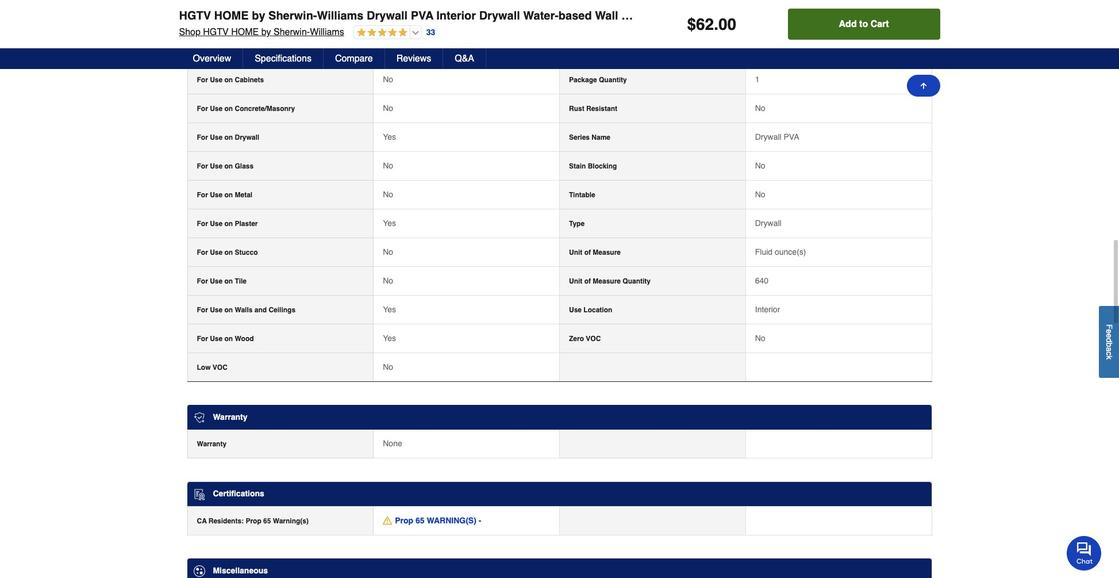 Task type: locate. For each thing, give the bounding box(es) containing it.
by up shop hgtv home by sherwin-williams
[[252, 9, 265, 22]]

0 vertical spatial quantity
[[599, 76, 627, 84]]

-
[[479, 516, 482, 525]]

ounce(s)
[[775, 247, 807, 256]]

unit down type
[[569, 248, 583, 256]]

use left tile
[[210, 277, 223, 285]]

stucco
[[235, 248, 258, 256]]

7 for from the top
[[197, 220, 208, 228]]

1 yes from the top
[[383, 132, 396, 141]]

0 vertical spatial blocking
[[588, 47, 617, 55]]

to right add on the right top of the page
[[860, 19, 869, 29]]

by up the specifications
[[261, 27, 271, 37]]

0 vertical spatial measure
[[593, 248, 621, 256]]

home right dry
[[214, 9, 249, 22]]

65
[[416, 516, 425, 525], [263, 517, 271, 525]]

williams up 4.8 stars image
[[317, 9, 364, 22]]

2 of from the top
[[585, 277, 591, 285]]

2 measure from the top
[[593, 277, 621, 285]]

0 vertical spatial hgtv
[[179, 9, 211, 22]]

3 for from the top
[[197, 105, 208, 113]]

cart
[[871, 19, 890, 29]]

0 vertical spatial unit
[[569, 248, 583, 256]]

of up use location
[[585, 277, 591, 285]]

plaster
[[235, 220, 258, 228]]

8 for from the top
[[197, 248, 208, 256]]

1 for from the top
[[197, 47, 208, 55]]

use for tile
[[210, 277, 223, 285]]

2 on from the top
[[225, 76, 233, 84]]

0 horizontal spatial voc
[[213, 363, 228, 371]]

1 vertical spatial of
[[585, 277, 591, 285]]

use left glass
[[210, 162, 223, 170]]

on left plaster
[[225, 220, 233, 228]]

e up b
[[1105, 334, 1115, 338]]

2 e from the top
[[1105, 334, 1115, 338]]

on
[[225, 47, 233, 55], [225, 76, 233, 84], [225, 105, 233, 113], [225, 133, 233, 141], [225, 162, 233, 170], [225, 191, 233, 199], [225, 220, 233, 228], [225, 248, 233, 256], [225, 277, 233, 285], [225, 306, 233, 314], [225, 335, 233, 343]]

of down type
[[585, 248, 591, 256]]

for use on concrete/masonry
[[197, 105, 295, 113]]

arrow up image
[[919, 81, 929, 90]]

series name
[[569, 133, 611, 141]]

rust resistant
[[569, 105, 618, 113]]

1 vertical spatial home
[[231, 27, 259, 37]]

prop
[[395, 516, 414, 525], [246, 517, 262, 525]]

use up for use on tile
[[210, 248, 223, 256]]

use for concrete/masonry
[[210, 105, 223, 113]]

use for plaster
[[210, 220, 223, 228]]

by
[[252, 9, 265, 22], [261, 27, 271, 37]]

6 on from the top
[[225, 191, 233, 199]]

2 yes from the top
[[383, 219, 396, 228]]

blocking right stain
[[588, 162, 617, 170]]

for for for use on stucco
[[197, 248, 208, 256]]

miscellaneous
[[213, 566, 268, 575]]

sherwin-
[[269, 9, 317, 22], [274, 27, 310, 37]]

on for wood
[[225, 335, 233, 343]]

0 vertical spatial of
[[585, 248, 591, 256]]

for down overview
[[197, 76, 208, 84]]

hgtv home by sherwin-williams drywall pva interior drywall water-based wall and ceiling primer (5-gallon)
[[179, 9, 780, 22]]

65 left warning(s)
[[263, 517, 271, 525]]

resistant for no
[[587, 105, 618, 113]]

4 on from the top
[[225, 133, 233, 141]]

measure for fluid ounce(s)
[[593, 248, 621, 256]]

certifications
[[213, 489, 264, 498]]

1 vertical spatial measure
[[593, 277, 621, 285]]

6 for from the top
[[197, 191, 208, 199]]

voc
[[586, 335, 601, 343], [213, 363, 228, 371]]

home down touch
[[231, 27, 259, 37]]

sherwin- up the specifications button
[[274, 27, 310, 37]]

residents:
[[209, 517, 244, 525]]

11 on from the top
[[225, 335, 233, 343]]

3 on from the top
[[225, 105, 233, 113]]

interior down 640
[[756, 305, 781, 314]]

use left brick
[[210, 47, 223, 55]]

use down overview button
[[210, 76, 223, 84]]

for use on plaster
[[197, 220, 258, 228]]

on left metal
[[225, 191, 233, 199]]

water-
[[524, 9, 559, 22]]

prop right residents:
[[246, 517, 262, 525]]

0-
[[383, 17, 390, 26]]

for down shop
[[197, 47, 208, 55]]

1 measure from the top
[[593, 248, 621, 256]]

on for plaster
[[225, 220, 233, 228]]

f
[[1105, 324, 1115, 329]]

10 for from the top
[[197, 306, 208, 314]]

warranty down low voc
[[213, 412, 248, 422]]

warranty up the certifications
[[197, 440, 227, 448]]

on left cabinets
[[225, 76, 233, 84]]

to
[[210, 18, 217, 26], [860, 19, 869, 29]]

1 vertical spatial pva
[[784, 132, 800, 141]]

0 vertical spatial resistant
[[587, 18, 618, 26]]

0 horizontal spatial interior
[[437, 9, 476, 22]]

on left brick
[[225, 47, 233, 55]]

prop 65 warning(s) -
[[395, 516, 482, 525]]

yes for drywall pva
[[383, 132, 396, 141]]

prop right prop65 warning icon
[[395, 516, 414, 525]]

sherwin- up shop hgtv home by sherwin-williams
[[269, 9, 317, 22]]

use left the wood
[[210, 335, 223, 343]]

e
[[1105, 329, 1115, 334], [1105, 334, 1115, 338]]

1 horizontal spatial voc
[[586, 335, 601, 343]]

on left glass
[[225, 162, 233, 170]]

1 vertical spatial resistant
[[587, 105, 618, 113]]

for up the for use on glass
[[197, 133, 208, 141]]

2 for from the top
[[197, 76, 208, 84]]

00
[[719, 15, 737, 33]]

10 on from the top
[[225, 306, 233, 314]]

for use on walls and ceilings
[[197, 306, 296, 314]]

9 for from the top
[[197, 277, 208, 285]]

package quantity
[[569, 76, 627, 84]]

for use on stucco
[[197, 248, 258, 256]]

4 yes from the top
[[383, 334, 396, 343]]

package
[[569, 76, 597, 84]]

measure up unit of measure quantity
[[593, 248, 621, 256]]

on for stucco
[[225, 248, 233, 256]]

on left stucco
[[225, 248, 233, 256]]

on for walls
[[225, 306, 233, 314]]

on up the for use on glass
[[225, 133, 233, 141]]

blocking for stain blocking
[[588, 162, 617, 170]]

on up the for use on drywall at the top left of the page
[[225, 105, 233, 113]]

on left walls
[[225, 306, 233, 314]]

use location
[[569, 306, 613, 314]]

for up for use on tile
[[197, 248, 208, 256]]

williams
[[317, 9, 364, 22], [310, 27, 344, 37]]

for up the for use on drywall at the top left of the page
[[197, 105, 208, 113]]

1 vertical spatial blocking
[[588, 162, 617, 170]]

5 for from the top
[[197, 162, 208, 170]]

resistant right rust
[[587, 105, 618, 113]]

9 on from the top
[[225, 277, 233, 285]]

b
[[1105, 343, 1115, 347]]

0 vertical spatial and
[[622, 9, 642, 22]]

warranty
[[213, 412, 248, 422], [197, 440, 227, 448]]

1 vertical spatial unit
[[569, 277, 583, 285]]

unit for fluid ounce(s)
[[569, 248, 583, 256]]

odor
[[569, 47, 586, 55]]

hgtv
[[179, 9, 211, 22], [203, 27, 229, 37]]

65 left 'warning(s)'
[[416, 516, 425, 525]]

0 vertical spatial interior
[[437, 9, 476, 22]]

type
[[569, 220, 585, 228]]

interior right minutes
[[437, 9, 476, 22]]

use left location
[[569, 306, 582, 314]]

no
[[383, 46, 393, 55], [756, 46, 766, 55], [383, 75, 393, 84], [383, 103, 393, 113], [756, 103, 766, 113], [383, 161, 393, 170], [756, 161, 766, 170], [383, 190, 393, 199], [756, 190, 766, 199], [383, 247, 393, 256], [383, 276, 393, 285], [756, 334, 766, 343], [383, 362, 393, 371]]

d
[[1105, 338, 1115, 343]]

measure
[[593, 248, 621, 256], [593, 277, 621, 285]]

1 vertical spatial voc
[[213, 363, 228, 371]]

1 horizontal spatial interior
[[756, 305, 781, 314]]

chat invite button image
[[1067, 535, 1103, 571]]

voc right low
[[213, 363, 228, 371]]

for for for use on glass
[[197, 162, 208, 170]]

williams up compare
[[310, 27, 344, 37]]

0 horizontal spatial and
[[255, 306, 267, 314]]

q&a button
[[444, 48, 487, 69]]

on left the wood
[[225, 335, 233, 343]]

on left tile
[[225, 277, 233, 285]]

use left walls
[[210, 306, 223, 314]]

11 for from the top
[[197, 335, 208, 343]]

measure for 640
[[593, 277, 621, 285]]

add to cart button
[[788, 9, 941, 40]]

c
[[1105, 352, 1115, 356]]

on for drywall
[[225, 133, 233, 141]]

$
[[688, 15, 697, 33]]

0 horizontal spatial prop
[[246, 517, 262, 525]]

resistant right "mold"
[[587, 18, 618, 26]]

drywall
[[367, 9, 408, 22], [479, 9, 520, 22], [756, 132, 782, 141], [235, 133, 259, 141], [756, 219, 782, 228]]

for up low
[[197, 335, 208, 343]]

for down for use on tile
[[197, 306, 208, 314]]

hgtv down dry to touch
[[203, 27, 229, 37]]

for up for use on metal
[[197, 162, 208, 170]]

to inside button
[[860, 19, 869, 29]]

unit for 640
[[569, 277, 583, 285]]

resistant
[[587, 18, 618, 26], [587, 105, 618, 113]]

name
[[592, 133, 611, 141]]

interior
[[437, 9, 476, 22], [756, 305, 781, 314]]

1 unit from the top
[[569, 248, 583, 256]]

use left metal
[[210, 191, 223, 199]]

use up the for use on glass
[[210, 133, 223, 141]]

5 on from the top
[[225, 162, 233, 170]]

measure up location
[[593, 277, 621, 285]]

hgtv up shop
[[179, 9, 211, 22]]

and
[[622, 9, 642, 22], [255, 306, 267, 314]]

640
[[756, 276, 769, 285]]

yes
[[383, 132, 396, 141], [383, 219, 396, 228], [383, 305, 396, 314], [383, 334, 396, 343]]

7 on from the top
[[225, 220, 233, 228]]

1 horizontal spatial pva
[[784, 132, 800, 141]]

of for 640
[[585, 277, 591, 285]]

blocking for odor blocking
[[588, 47, 617, 55]]

for
[[197, 47, 208, 55], [197, 76, 208, 84], [197, 105, 208, 113], [197, 133, 208, 141], [197, 162, 208, 170], [197, 191, 208, 199], [197, 220, 208, 228], [197, 248, 208, 256], [197, 277, 208, 285], [197, 306, 208, 314], [197, 335, 208, 343]]

use up the for use on drywall at the top left of the page
[[210, 105, 223, 113]]

0 vertical spatial pva
[[411, 9, 434, 22]]

8 on from the top
[[225, 248, 233, 256]]

0 vertical spatial sherwin-
[[269, 9, 317, 22]]

60
[[390, 17, 399, 26]]

quantity
[[599, 76, 627, 84], [623, 277, 651, 285]]

for down for use on metal
[[197, 220, 208, 228]]

voc right zero at the right of page
[[586, 335, 601, 343]]

1 horizontal spatial to
[[860, 19, 869, 29]]

and right walls
[[255, 306, 267, 314]]

4 for from the top
[[197, 133, 208, 141]]

blocking right odor
[[588, 47, 617, 55]]

for down the for use on glass
[[197, 191, 208, 199]]

to right dry
[[210, 18, 217, 26]]

0 horizontal spatial to
[[210, 18, 217, 26]]

use down for use on metal
[[210, 220, 223, 228]]

blocking
[[588, 47, 617, 55], [588, 162, 617, 170]]

use for wood
[[210, 335, 223, 343]]

1 horizontal spatial 65
[[416, 516, 425, 525]]

for down for use on stucco
[[197, 277, 208, 285]]

1 vertical spatial by
[[261, 27, 271, 37]]

add to cart
[[839, 19, 890, 29]]

1 on from the top
[[225, 47, 233, 55]]

for for for use on concrete/masonry
[[197, 105, 208, 113]]

shop hgtv home by sherwin-williams
[[179, 27, 344, 37]]

unit
[[569, 248, 583, 256], [569, 277, 583, 285]]

wall
[[595, 9, 619, 22]]

unit up use location
[[569, 277, 583, 285]]

1
[[756, 75, 760, 84]]

e up d
[[1105, 329, 1115, 334]]

3 yes from the top
[[383, 305, 396, 314]]

mold resistant
[[569, 18, 618, 26]]

1 of from the top
[[585, 248, 591, 256]]

and right wall
[[622, 9, 642, 22]]

0 vertical spatial voc
[[586, 335, 601, 343]]

2 unit from the top
[[569, 277, 583, 285]]



Task type: describe. For each thing, give the bounding box(es) containing it.
.
[[714, 15, 719, 33]]

for for for use on tile
[[197, 277, 208, 285]]

compare
[[335, 53, 373, 64]]

odor blocking
[[569, 47, 617, 55]]

for use on metal
[[197, 191, 253, 199]]

resistant for 0-60 minutes
[[587, 18, 618, 26]]

warning(s)
[[273, 517, 309, 525]]

for for for use on cabinets
[[197, 76, 208, 84]]

wood
[[235, 335, 254, 343]]

ca
[[197, 517, 207, 525]]

yes for drywall
[[383, 219, 396, 228]]

for use on cabinets
[[197, 76, 264, 84]]

on for metal
[[225, 191, 233, 199]]

shop
[[179, 27, 201, 37]]

reviews button
[[385, 48, 444, 69]]

specifications
[[255, 53, 312, 64]]

overview
[[193, 53, 231, 64]]

prop65 warning image
[[383, 516, 392, 525]]

dry to touch
[[197, 18, 239, 26]]

glass
[[235, 162, 254, 170]]

low
[[197, 363, 211, 371]]

for for for use on walls and ceilings
[[197, 306, 208, 314]]

fluid
[[756, 247, 773, 256]]

33
[[427, 27, 436, 37]]

k
[[1105, 356, 1115, 360]]

0 vertical spatial home
[[214, 9, 249, 22]]

of for fluid ounce(s)
[[585, 248, 591, 256]]

for for for use on metal
[[197, 191, 208, 199]]

for for for use on wood
[[197, 335, 208, 343]]

use for glass
[[210, 162, 223, 170]]

location
[[584, 306, 613, 314]]

a
[[1105, 347, 1115, 352]]

minutes
[[402, 17, 430, 26]]

on for concrete/masonry
[[225, 105, 233, 113]]

for use on glass
[[197, 162, 254, 170]]

1 e from the top
[[1105, 329, 1115, 334]]

1 vertical spatial warranty
[[197, 440, 227, 448]]

0 vertical spatial warranty
[[213, 412, 248, 422]]

reviews
[[397, 53, 431, 64]]

1 horizontal spatial and
[[622, 9, 642, 22]]

0 vertical spatial by
[[252, 9, 265, 22]]

for use on tile
[[197, 277, 247, 285]]

for for for use on plaster
[[197, 220, 208, 228]]

0 horizontal spatial pva
[[411, 9, 434, 22]]

use for stucco
[[210, 248, 223, 256]]

tintable
[[569, 191, 596, 199]]

series
[[569, 133, 590, 141]]

1 vertical spatial interior
[[756, 305, 781, 314]]

warning(s)
[[427, 516, 477, 525]]

brick
[[235, 47, 252, 55]]

touch
[[219, 18, 239, 26]]

for for for use on brick
[[197, 47, 208, 55]]

dry
[[197, 18, 208, 26]]

1 vertical spatial hgtv
[[203, 27, 229, 37]]

(5-
[[727, 9, 741, 22]]

ceiling
[[645, 9, 684, 22]]

voc for zero voc
[[586, 335, 601, 343]]

on for glass
[[225, 162, 233, 170]]

for use on drywall
[[197, 133, 259, 141]]

stain blocking
[[569, 162, 617, 170]]

voc for low voc
[[213, 363, 228, 371]]

add
[[839, 19, 857, 29]]

unit of measure quantity
[[569, 277, 651, 285]]

walls
[[235, 306, 253, 314]]

1 vertical spatial sherwin-
[[274, 27, 310, 37]]

primer
[[687, 9, 723, 22]]

$ 62 . 00
[[688, 15, 737, 33]]

62
[[697, 15, 714, 33]]

0-60 minutes
[[383, 17, 430, 26]]

on for tile
[[225, 277, 233, 285]]

rust
[[569, 105, 585, 113]]

1 vertical spatial quantity
[[623, 277, 651, 285]]

1 horizontal spatial prop
[[395, 516, 414, 525]]

mold
[[569, 18, 585, 26]]

specifications button
[[243, 48, 324, 69]]

fluid ounce(s)
[[756, 247, 807, 256]]

to for dry
[[210, 18, 217, 26]]

tile
[[235, 277, 247, 285]]

for use on brick
[[197, 47, 252, 55]]

based
[[559, 9, 592, 22]]

to for add
[[860, 19, 869, 29]]

use for drywall
[[210, 133, 223, 141]]

0 vertical spatial williams
[[317, 9, 364, 22]]

gallon)
[[741, 9, 780, 22]]

for use on wood
[[197, 335, 254, 343]]

1 vertical spatial and
[[255, 306, 267, 314]]

yes for no
[[383, 334, 396, 343]]

drywall pva
[[756, 132, 800, 141]]

4.8 stars image
[[354, 28, 408, 39]]

use for brick
[[210, 47, 223, 55]]

use for metal
[[210, 191, 223, 199]]

use for cabinets
[[210, 76, 223, 84]]

for for for use on drywall
[[197, 133, 208, 141]]

use for walls
[[210, 306, 223, 314]]

f e e d b a c k button
[[1100, 306, 1120, 378]]

metal
[[235, 191, 253, 199]]

unit of measure
[[569, 248, 621, 256]]

ca residents: prop 65 warning(s)
[[197, 517, 309, 525]]

compare button
[[324, 48, 385, 69]]

0 horizontal spatial 65
[[263, 517, 271, 525]]

zero voc
[[569, 335, 601, 343]]

on for cabinets
[[225, 76, 233, 84]]

1 vertical spatial williams
[[310, 27, 344, 37]]

overview button
[[181, 48, 243, 69]]

concrete/masonry
[[235, 105, 295, 113]]

zero
[[569, 335, 584, 343]]

yes for interior
[[383, 305, 396, 314]]

low voc
[[197, 363, 228, 371]]

none
[[383, 439, 402, 448]]

ceilings
[[269, 306, 296, 314]]

f e e d b a c k
[[1105, 324, 1115, 360]]

cabinets
[[235, 76, 264, 84]]

on for brick
[[225, 47, 233, 55]]

prop 65 warning(s) - link
[[383, 514, 482, 526]]



Task type: vqa. For each thing, say whether or not it's contained in the screenshot.
5th For
yes



